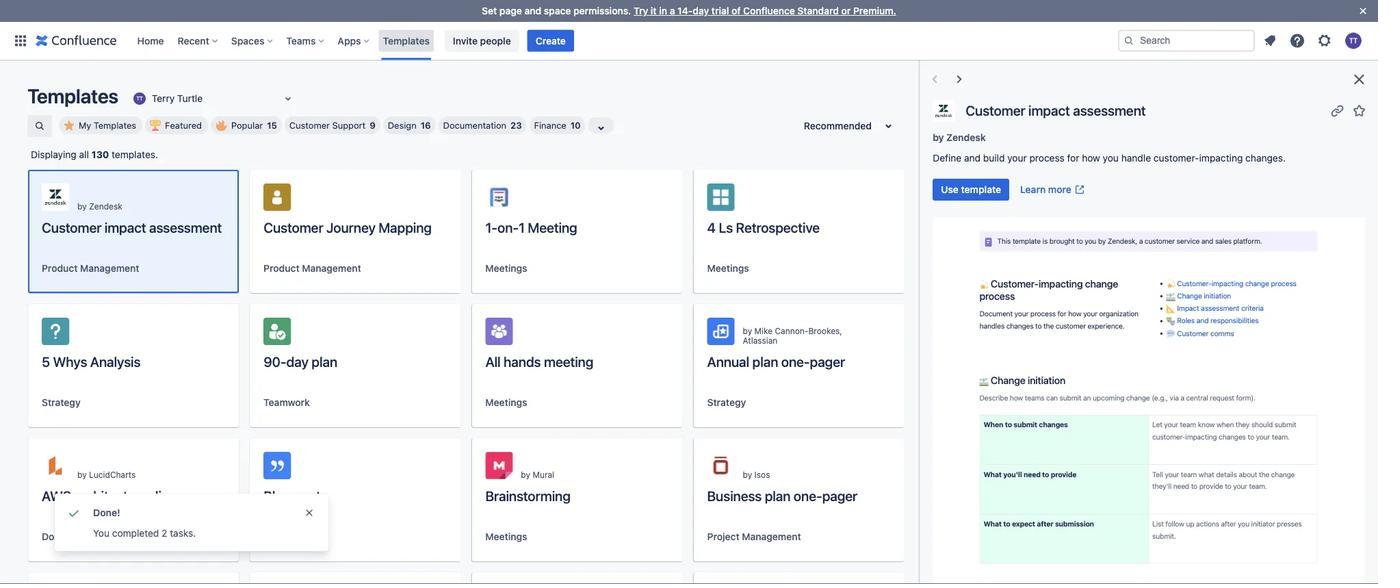 Task type: locate. For each thing, give the bounding box(es) containing it.
management
[[80, 263, 139, 274], [302, 263, 361, 274], [742, 531, 802, 542]]

day
[[693, 5, 709, 16], [287, 353, 309, 369]]

0 horizontal spatial documentation
[[42, 531, 111, 542]]

1 horizontal spatial product management button
[[264, 262, 361, 275]]

day up teamwork
[[287, 353, 309, 369]]

1 horizontal spatial documentation
[[443, 120, 507, 130]]

teams
[[286, 35, 316, 46]]

open image
[[280, 90, 296, 107]]

templates inside button
[[94, 120, 136, 130]]

by for brainstorming
[[521, 470, 531, 479]]

by left mural
[[521, 470, 531, 479]]

2 product management button from the left
[[264, 262, 361, 275]]

0 horizontal spatial day
[[287, 353, 309, 369]]

strategy down annual
[[708, 397, 747, 408]]

by lucidcharts
[[77, 470, 136, 479]]

displaying
[[31, 149, 77, 160]]

0 vertical spatial pager
[[810, 353, 846, 369]]

1 vertical spatial pager
[[823, 487, 858, 504]]

management for impact
[[80, 263, 139, 274]]

meetings
[[486, 263, 528, 274], [708, 263, 750, 274], [486, 397, 528, 408], [486, 531, 528, 542]]

templates.
[[112, 149, 158, 160]]

invite people button
[[445, 30, 519, 52]]

aws
[[42, 487, 71, 504]]

0 vertical spatial templates
[[383, 35, 430, 46]]

one-
[[782, 353, 810, 369], [794, 487, 823, 504]]

strategy button for annual
[[708, 396, 747, 409]]

1 strategy from the left
[[42, 397, 81, 408]]

whys
[[53, 353, 87, 369]]

0 vertical spatial and
[[525, 5, 542, 16]]

0 horizontal spatial strategy button
[[42, 396, 81, 409]]

0 horizontal spatial product management button
[[42, 262, 139, 275]]

my templates
[[79, 120, 136, 130]]

1 vertical spatial and
[[964, 152, 981, 164]]

your
[[1008, 152, 1027, 164]]

0 horizontal spatial management
[[80, 263, 139, 274]]

meetings down 'ls'
[[708, 263, 750, 274]]

0 vertical spatial by zendesk
[[933, 132, 986, 143]]

it
[[651, 5, 657, 16]]

by for customer impact assessment
[[77, 201, 87, 211]]

1 product management from the left
[[42, 263, 139, 274]]

documentation left 23 at the top left
[[443, 120, 507, 130]]

0 horizontal spatial customer impact assessment
[[42, 219, 222, 235]]

1 horizontal spatial assessment
[[1073, 102, 1146, 118]]

1-
[[486, 219, 498, 235]]

trial
[[712, 5, 729, 16]]

plan right 90-
[[312, 353, 338, 369]]

by zendesk down 130
[[77, 201, 122, 211]]

templates right apps popup button
[[383, 35, 430, 46]]

close image
[[1356, 3, 1372, 19], [1352, 71, 1368, 88]]

product for customer impact assessment
[[42, 263, 78, 274]]

handle
[[1122, 152, 1151, 164]]

plan down 'isos'
[[765, 487, 791, 504]]

1 horizontal spatial and
[[964, 152, 981, 164]]

and left build
[[964, 152, 981, 164]]

by left 'isos'
[[743, 470, 753, 479]]

documentation 23
[[443, 120, 522, 130]]

0 vertical spatial one-
[[782, 353, 810, 369]]

meetings down on-
[[486, 263, 528, 274]]

90-
[[264, 353, 287, 369]]

cannon-
[[775, 326, 809, 335]]

assessment
[[1073, 102, 1146, 118], [149, 219, 222, 235]]

0 horizontal spatial strategy
[[42, 397, 81, 408]]

by zendesk up define
[[933, 132, 986, 143]]

by down all
[[77, 201, 87, 211]]

more categories image
[[593, 120, 610, 136]]

business plan one-pager
[[708, 487, 858, 504]]

in
[[660, 5, 668, 16]]

spaces button
[[227, 30, 278, 52]]

2 strategy from the left
[[708, 397, 747, 408]]

turtle
[[177, 93, 203, 104]]

close image up your profile and preferences icon
[[1356, 3, 1372, 19]]

strategy button
[[42, 396, 81, 409], [708, 396, 747, 409]]

search image
[[1124, 35, 1135, 46]]

one- up project management
[[794, 487, 823, 504]]

0 vertical spatial day
[[693, 5, 709, 16]]

templates
[[383, 35, 430, 46], [27, 84, 118, 107], [94, 120, 136, 130]]

blog post
[[264, 487, 321, 504]]

aws architecture diagram
[[42, 487, 200, 504]]

meetings button down brainstorming on the bottom left of the page
[[486, 530, 528, 544]]

pager
[[810, 353, 846, 369], [823, 487, 858, 504]]

1 product management button from the left
[[42, 262, 139, 275]]

teamwork
[[264, 397, 310, 408]]

analysis
[[90, 353, 141, 369]]

meetings button down 'all'
[[486, 396, 528, 409]]

try it in a 14-day trial of confluence standard or premium. link
[[634, 5, 897, 16]]

my
[[79, 120, 91, 130]]

1 horizontal spatial by zendesk
[[933, 132, 986, 143]]

1 horizontal spatial product
[[264, 263, 300, 274]]

ls
[[719, 219, 733, 235]]

management inside button
[[742, 531, 802, 542]]

by zendesk
[[933, 132, 986, 143], [77, 201, 122, 211]]

1 vertical spatial by zendesk
[[77, 201, 122, 211]]

0 horizontal spatial impact
[[105, 219, 146, 235]]

2 horizontal spatial management
[[742, 531, 802, 542]]

next template image
[[952, 71, 968, 88]]

template
[[961, 184, 1001, 195]]

None text field
[[131, 92, 134, 105]]

project
[[708, 531, 740, 542]]

1 horizontal spatial impact
[[1029, 102, 1070, 118]]

1 horizontal spatial day
[[693, 5, 709, 16]]

zendesk down 130
[[89, 201, 122, 211]]

your profile and preferences image
[[1346, 33, 1363, 49]]

set
[[482, 5, 497, 16]]

project management button
[[708, 530, 802, 544]]

1 product from the left
[[42, 263, 78, 274]]

retrospective
[[736, 219, 820, 235]]

documentation down success image
[[42, 531, 111, 542]]

featured
[[165, 120, 202, 130]]

0 vertical spatial documentation
[[443, 120, 507, 130]]

global element
[[8, 22, 1116, 60]]

meetings button down on-
[[486, 262, 528, 275]]

90-day plan
[[264, 353, 338, 369]]

1 horizontal spatial customer impact assessment
[[966, 102, 1146, 118]]

0 horizontal spatial assessment
[[149, 219, 222, 235]]

2 strategy button from the left
[[708, 396, 747, 409]]

customer impact assessment
[[966, 102, 1146, 118], [42, 219, 222, 235]]

0 horizontal spatial product
[[42, 263, 78, 274]]

meetings for hands
[[486, 397, 528, 408]]

premium.
[[854, 5, 897, 16]]

2 vertical spatial templates
[[94, 120, 136, 130]]

1 vertical spatial documentation
[[42, 531, 111, 542]]

strategy button down 'whys'
[[42, 396, 81, 409]]

documentation for documentation 23
[[443, 120, 507, 130]]

9
[[370, 120, 376, 130]]

learn
[[1021, 184, 1046, 195]]

strategy button down annual
[[708, 396, 747, 409]]

strategy down 'whys'
[[42, 397, 81, 408]]

templates link
[[379, 30, 434, 52]]

templates right my
[[94, 120, 136, 130]]

one- down by mike cannon-brookes, atlassian
[[782, 353, 810, 369]]

business
[[708, 487, 762, 504]]

zendesk up define
[[947, 132, 986, 143]]

banner
[[0, 22, 1379, 60]]

day left trial
[[693, 5, 709, 16]]

1 horizontal spatial product management
[[264, 263, 361, 274]]

templates up my
[[27, 84, 118, 107]]

open search bar image
[[34, 121, 45, 131]]

1 horizontal spatial management
[[302, 263, 361, 274]]

0 vertical spatial customer impact assessment
[[966, 102, 1146, 118]]

use
[[941, 184, 959, 195]]

meetings button down 'ls'
[[708, 262, 750, 275]]

product for customer journey mapping
[[264, 263, 300, 274]]

by left mike
[[743, 326, 753, 335]]

1 horizontal spatial strategy button
[[708, 396, 747, 409]]

one- for annual
[[782, 353, 810, 369]]

strategy button for 5
[[42, 396, 81, 409]]

2 product management from the left
[[264, 263, 361, 274]]

1 vertical spatial one-
[[794, 487, 823, 504]]

or
[[842, 5, 851, 16]]

all
[[79, 149, 89, 160]]

process
[[1030, 152, 1065, 164]]

by for business plan one-pager
[[743, 470, 753, 479]]

0 horizontal spatial product management
[[42, 263, 139, 274]]

1 vertical spatial day
[[287, 353, 309, 369]]

by left lucidcharts at the left bottom of the page
[[77, 470, 87, 479]]

brookes,
[[809, 326, 843, 335]]

1 horizontal spatial strategy
[[708, 397, 747, 408]]

and right page
[[525, 5, 542, 16]]

by inside by mike cannon-brookes, atlassian
[[743, 326, 753, 335]]

1 vertical spatial impact
[[105, 219, 146, 235]]

settings icon image
[[1317, 33, 1334, 49]]

annual plan one-pager
[[708, 353, 846, 369]]

by mural
[[521, 470, 555, 479]]

1 vertical spatial templates
[[27, 84, 118, 107]]

0 horizontal spatial zendesk
[[89, 201, 122, 211]]

plan
[[312, 353, 338, 369], [753, 353, 779, 369], [765, 487, 791, 504]]

customer journey mapping
[[264, 219, 432, 235]]

recent
[[178, 35, 209, 46]]

apps
[[338, 35, 361, 46]]

and
[[525, 5, 542, 16], [964, 152, 981, 164]]

meetings for ls
[[708, 263, 750, 274]]

2 product from the left
[[264, 263, 300, 274]]

post
[[294, 487, 321, 504]]

close image up star customer impact assessment image
[[1352, 71, 1368, 88]]

done!
[[93, 507, 120, 518]]

recommended
[[804, 120, 872, 131]]

mapping
[[379, 219, 432, 235]]

customer support 9
[[290, 120, 376, 130]]

recent button
[[174, 30, 223, 52]]

meeting
[[544, 353, 594, 369]]

0 vertical spatial close image
[[1356, 3, 1372, 19]]

confluence image
[[36, 33, 117, 49], [36, 33, 117, 49]]

all hands meeting
[[486, 353, 594, 369]]

templates inside global element
[[383, 35, 430, 46]]

plan down atlassian
[[753, 353, 779, 369]]

1 vertical spatial zendesk
[[89, 201, 122, 211]]

plan for business
[[765, 487, 791, 504]]

meetings down 'all'
[[486, 397, 528, 408]]

1 strategy button from the left
[[42, 396, 81, 409]]

1 horizontal spatial zendesk
[[947, 132, 986, 143]]



Task type: describe. For each thing, give the bounding box(es) containing it.
by up define
[[933, 132, 944, 143]]

16
[[421, 120, 431, 130]]

meetings button for on-
[[486, 262, 528, 275]]

meetings for on-
[[486, 263, 528, 274]]

by isos
[[743, 470, 771, 479]]

meetings button for hands
[[486, 396, 528, 409]]

apps button
[[334, 30, 375, 52]]

10
[[571, 120, 581, 130]]

strategy for 5
[[42, 397, 81, 408]]

support
[[332, 120, 366, 130]]

4
[[708, 219, 716, 235]]

management for journey
[[302, 263, 361, 274]]

Search field
[[1119, 30, 1256, 52]]

product management button for impact
[[42, 262, 139, 275]]

project management
[[708, 531, 802, 542]]

product management button for journey
[[264, 262, 361, 275]]

use template button
[[933, 179, 1010, 201]]

0 horizontal spatial and
[[525, 5, 542, 16]]

appswitcher icon image
[[12, 33, 29, 49]]

learn more
[[1021, 184, 1072, 195]]

finance 10
[[534, 120, 581, 130]]

popular
[[231, 120, 263, 130]]

pager for business plan one-pager
[[823, 487, 858, 504]]

0 vertical spatial assessment
[[1073, 102, 1146, 118]]

build
[[983, 152, 1005, 164]]

product management for impact
[[42, 263, 139, 274]]

design
[[388, 120, 417, 130]]

spaces
[[231, 35, 265, 46]]

by for annual plan one-pager
[[743, 326, 753, 335]]

permissions.
[[574, 5, 632, 16]]

5
[[42, 353, 50, 369]]

my templates button
[[59, 116, 143, 134]]

banner containing home
[[0, 22, 1379, 60]]

you
[[1103, 152, 1119, 164]]

home link
[[133, 30, 168, 52]]

0 vertical spatial zendesk
[[947, 132, 986, 143]]

use template
[[941, 184, 1001, 195]]

notification icon image
[[1263, 33, 1279, 49]]

by mike cannon-brookes, atlassian
[[743, 326, 843, 345]]

you
[[93, 528, 110, 539]]

blog
[[264, 487, 291, 504]]

15
[[267, 120, 277, 130]]

on-
[[498, 219, 519, 235]]

standard
[[798, 5, 839, 16]]

star customer impact assessment image
[[1352, 102, 1368, 119]]

130
[[92, 149, 109, 160]]

management for plan
[[742, 531, 802, 542]]

mural
[[533, 470, 555, 479]]

completed
[[112, 528, 159, 539]]

0 horizontal spatial by zendesk
[[77, 201, 122, 211]]

learn more link
[[1012, 179, 1094, 201]]

define and build your process for how you handle customer-impacting changes.
[[933, 152, 1286, 164]]

for
[[1067, 152, 1080, 164]]

1 vertical spatial customer impact assessment
[[42, 219, 222, 235]]

set page and space permissions. try it in a 14-day trial of confluence standard or premium.
[[482, 5, 897, 16]]

product management for journey
[[264, 263, 361, 274]]

1 vertical spatial close image
[[1352, 71, 1368, 88]]

1-on-1 meeting
[[486, 219, 578, 235]]

isos
[[755, 470, 771, 479]]

meetings down brainstorming on the bottom left of the page
[[486, 531, 528, 542]]

invite people
[[453, 35, 511, 46]]

atlassian
[[743, 335, 778, 345]]

brainstorming
[[486, 487, 571, 504]]

previous template image
[[927, 71, 943, 88]]

plan for annual
[[753, 353, 779, 369]]

of
[[732, 5, 741, 16]]

more
[[1049, 184, 1072, 195]]

5 whys analysis
[[42, 353, 141, 369]]

create
[[536, 35, 566, 46]]

one- for business
[[794, 487, 823, 504]]

all
[[486, 353, 501, 369]]

documentation for documentation
[[42, 531, 111, 542]]

meetings button for ls
[[708, 262, 750, 275]]

terry turtle
[[152, 93, 203, 104]]

invite
[[453, 35, 478, 46]]

finance
[[534, 120, 567, 130]]

success image
[[66, 505, 82, 521]]

share link image
[[1330, 102, 1346, 119]]

1 vertical spatial assessment
[[149, 219, 222, 235]]

lucidcharts
[[89, 470, 136, 479]]

architecture
[[74, 487, 147, 504]]

by for aws architecture diagram
[[77, 470, 87, 479]]

a
[[670, 5, 675, 16]]

strategy for annual
[[708, 397, 747, 408]]

recommended button
[[796, 115, 906, 137]]

14-
[[678, 5, 693, 16]]

people
[[480, 35, 511, 46]]

create link
[[528, 30, 574, 52]]

hands
[[504, 353, 541, 369]]

annual
[[708, 353, 750, 369]]

you completed 2 tasks.
[[93, 528, 196, 539]]

teams button
[[282, 30, 330, 52]]

journey
[[327, 219, 376, 235]]

teamwork button
[[264, 396, 310, 409]]

pager for annual plan one-pager
[[810, 353, 846, 369]]

dismiss image
[[304, 507, 315, 518]]

diagram
[[151, 487, 200, 504]]

displaying all 130 templates.
[[31, 149, 158, 160]]

2
[[162, 528, 167, 539]]

home
[[137, 35, 164, 46]]

help icon image
[[1290, 33, 1306, 49]]

impacting
[[1200, 152, 1243, 164]]

design 16
[[388, 120, 431, 130]]

try
[[634, 5, 649, 16]]

0 vertical spatial impact
[[1029, 102, 1070, 118]]



Task type: vqa. For each thing, say whether or not it's contained in the screenshot.
topmost team.
no



